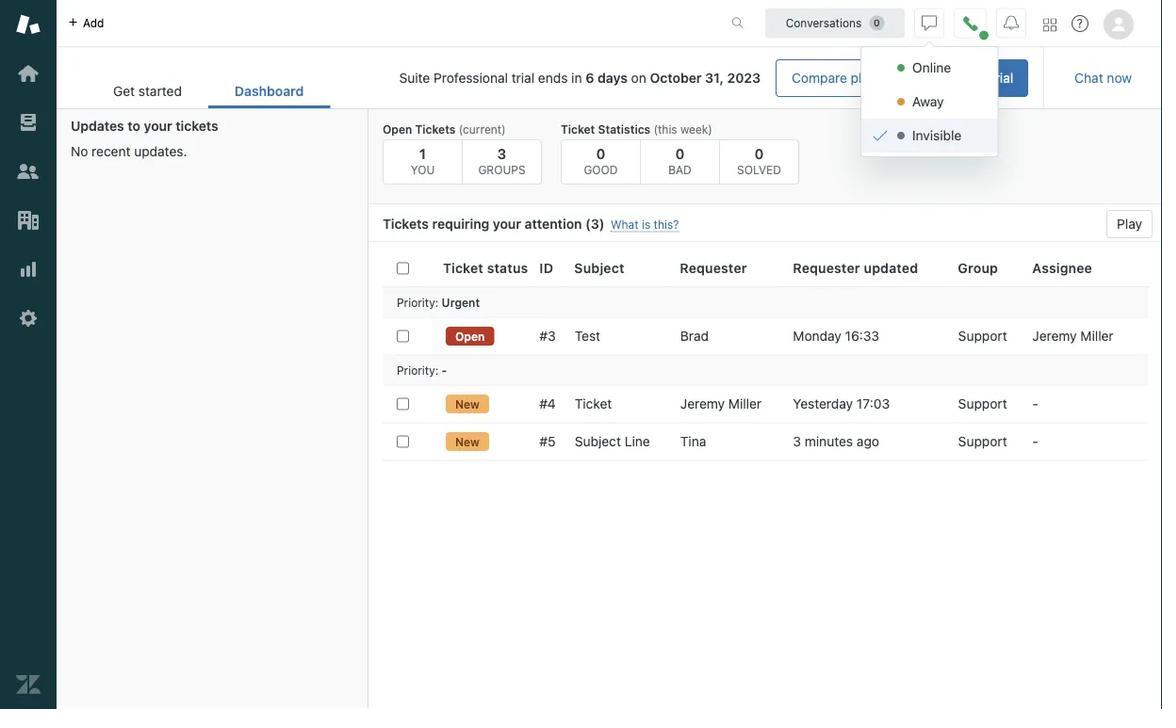 Task type: vqa. For each thing, say whether or not it's contained in the screenshot.
tab list containing Get started
yes



Task type: locate. For each thing, give the bounding box(es) containing it.
ticket up urgent
[[443, 260, 483, 276]]

0 vertical spatial 3
[[497, 145, 506, 162]]

3 for 3 minutes ago
[[793, 434, 801, 450]]

this?
[[654, 218, 679, 231]]

3 up groups
[[497, 145, 506, 162]]

priority : -
[[397, 364, 447, 377]]

new left '#4'
[[455, 398, 480, 411]]

Select All Tickets checkbox
[[397, 262, 409, 275]]

test
[[575, 328, 600, 344]]

1 subject from the top
[[574, 260, 625, 276]]

updates to your tickets
[[71, 118, 218, 134]]

1 vertical spatial subject
[[575, 434, 621, 450]]

subject down ) at top right
[[574, 260, 625, 276]]

0 horizontal spatial requester
[[680, 260, 747, 276]]

miller left yesterday
[[728, 396, 762, 412]]

3
[[497, 145, 506, 162], [591, 216, 599, 232], [793, 434, 801, 450]]

3 minutes ago
[[793, 434, 879, 450]]

: for -
[[435, 364, 438, 377]]

buy
[[933, 70, 956, 86]]

get help image
[[1072, 15, 1089, 32]]

1 horizontal spatial trial
[[990, 70, 1013, 86]]

requester updated
[[793, 260, 918, 276]]

play button
[[1107, 210, 1153, 238]]

0 solved
[[737, 145, 781, 176]]

priority down priority : urgent
[[397, 364, 435, 377]]

your inside button
[[960, 70, 987, 86]]

2 vertical spatial 3
[[793, 434, 801, 450]]

2 vertical spatial support
[[958, 434, 1007, 450]]

0 vertical spatial subject
[[574, 260, 625, 276]]

your right buy
[[960, 70, 987, 86]]

1 0 from the left
[[596, 145, 605, 162]]

jeremy
[[1032, 328, 1077, 344], [680, 396, 725, 412]]

1 horizontal spatial 0
[[675, 145, 685, 162]]

1 priority from the top
[[397, 296, 435, 309]]

0 vertical spatial your
[[960, 70, 987, 86]]

groups
[[478, 163, 526, 176]]

priority down select all tickets option
[[397, 296, 435, 309]]

1 requester from the left
[[680, 260, 747, 276]]

2 vertical spatial your
[[493, 216, 521, 232]]

0 vertical spatial jeremy miller
[[1032, 328, 1114, 344]]

conversations
[[786, 16, 862, 30]]

1 horizontal spatial requester
[[793, 260, 860, 276]]

0 horizontal spatial your
[[144, 118, 172, 134]]

2023
[[727, 70, 761, 86]]

your
[[960, 70, 987, 86], [144, 118, 172, 134], [493, 216, 521, 232]]

away
[[912, 94, 944, 109]]

2 vertical spatial -
[[1032, 434, 1038, 450]]

2 priority from the top
[[397, 364, 435, 377]]

add
[[83, 16, 104, 30]]

0 vertical spatial tickets
[[415, 123, 456, 136]]

0 horizontal spatial 3
[[497, 145, 506, 162]]

your for updates to your tickets
[[144, 118, 172, 134]]

no recent updates.
[[71, 144, 187, 159]]

menu
[[861, 46, 998, 157]]

jeremy down assignee
[[1032, 328, 1077, 344]]

0 inside '0 solved'
[[755, 145, 764, 162]]

trial for professional
[[512, 70, 535, 86]]

new
[[455, 398, 480, 411], [455, 435, 480, 449]]

1 vertical spatial ticket
[[443, 260, 483, 276]]

tab list
[[87, 74, 330, 108]]

: left urgent
[[435, 296, 438, 309]]

trial down "notifications" icon
[[990, 70, 1013, 86]]

reporting image
[[16, 257, 41, 282]]

yesterday 17:03
[[793, 396, 890, 412]]

0 up good
[[596, 145, 605, 162]]

assignee
[[1032, 260, 1092, 276]]

subject line link
[[575, 434, 650, 451]]

subject down ticket link
[[575, 434, 621, 450]]

open tickets (current)
[[383, 123, 506, 136]]

2 support from the top
[[958, 396, 1007, 412]]

tickets requiring your attention ( 3 ) what is this?
[[383, 216, 679, 232]]

new for #5
[[455, 435, 480, 449]]

ends
[[538, 70, 568, 86]]

zendesk products image
[[1043, 18, 1057, 32]]

trial inside button
[[990, 70, 1013, 86]]

2 : from the top
[[435, 364, 438, 377]]

open for open tickets (current)
[[383, 123, 412, 136]]

brad
[[680, 328, 709, 344]]

0 inside 0 bad
[[675, 145, 685, 162]]

1 vertical spatial jeremy miller
[[680, 396, 762, 412]]

1 : from the top
[[435, 296, 438, 309]]

grid
[[369, 250, 1162, 710]]

is
[[642, 218, 651, 231]]

ticket link
[[575, 396, 612, 413]]

16:33
[[845, 328, 879, 344]]

0 horizontal spatial miller
[[728, 396, 762, 412]]

0 vertical spatial priority
[[397, 296, 435, 309]]

0 vertical spatial -
[[442, 364, 447, 377]]

miller down assignee
[[1081, 328, 1114, 344]]

trial left ends
[[512, 70, 535, 86]]

trial
[[990, 70, 1013, 86], [512, 70, 535, 86]]

1 vertical spatial priority
[[397, 364, 435, 377]]

compare
[[792, 70, 847, 86]]

- for 3 minutes ago
[[1032, 434, 1038, 450]]

jeremy miller up tina
[[680, 396, 762, 412]]

0 vertical spatial jeremy
[[1032, 328, 1077, 344]]

1 support from the top
[[958, 328, 1007, 344]]

new left #5
[[455, 435, 480, 449]]

0 inside the "0 good"
[[596, 145, 605, 162]]

section
[[345, 59, 1028, 97]]

requester left updated on the top
[[793, 260, 860, 276]]

id
[[540, 260, 553, 276]]

3 left what
[[591, 216, 599, 232]]

3 support from the top
[[958, 434, 1007, 450]]

tickets
[[415, 123, 456, 136], [383, 216, 429, 232]]

new for #4
[[455, 398, 480, 411]]

open up 1 you
[[383, 123, 412, 136]]

ticket statistics (this week)
[[561, 123, 712, 136]]

get
[[113, 83, 135, 99]]

organizations image
[[16, 208, 41, 233]]

your up status
[[493, 216, 521, 232]]

tickets up select all tickets option
[[383, 216, 429, 232]]

: down priority : urgent
[[435, 364, 438, 377]]

good
[[584, 163, 618, 176]]

1 vertical spatial tickets
[[383, 216, 429, 232]]

0 vertical spatial support
[[958, 328, 1007, 344]]

2 trial from the left
[[512, 70, 535, 86]]

2 subject from the top
[[575, 434, 621, 450]]

1 vertical spatial :
[[435, 364, 438, 377]]

2 horizontal spatial 0
[[755, 145, 764, 162]]

updates.
[[134, 144, 187, 159]]

get started image
[[16, 61, 41, 86]]

monday
[[793, 328, 842, 344]]

priority
[[397, 296, 435, 309], [397, 364, 435, 377]]

None checkbox
[[397, 330, 409, 343], [397, 398, 409, 410], [397, 436, 409, 448], [397, 330, 409, 343], [397, 398, 409, 410], [397, 436, 409, 448]]

1 horizontal spatial 3
[[591, 216, 599, 232]]

1 new from the top
[[455, 398, 480, 411]]

plans
[[851, 70, 883, 86]]

(this
[[654, 123, 677, 136]]

ticket for statistics
[[561, 123, 595, 136]]

1 horizontal spatial open
[[455, 330, 485, 343]]

2 new from the top
[[455, 435, 480, 449]]

- for yesterday 17:03
[[1032, 396, 1038, 412]]

miller
[[1081, 328, 1114, 344], [728, 396, 762, 412]]

subject for subject line
[[575, 434, 621, 450]]

ticket up subject line
[[575, 396, 612, 412]]

jeremy up tina
[[680, 396, 725, 412]]

#3
[[540, 328, 556, 344]]

status
[[487, 260, 528, 276]]

1 vertical spatial your
[[144, 118, 172, 134]]

1 trial from the left
[[990, 70, 1013, 86]]

ticket up the "0 good"
[[561, 123, 595, 136]]

0 horizontal spatial 0
[[596, 145, 605, 162]]

1 vertical spatial open
[[455, 330, 485, 343]]

1 vertical spatial support
[[958, 396, 1007, 412]]

jeremy miller
[[1032, 328, 1114, 344], [680, 396, 762, 412]]

jeremy miller down assignee
[[1032, 328, 1114, 344]]

1 vertical spatial -
[[1032, 396, 1038, 412]]

1 horizontal spatial your
[[493, 216, 521, 232]]

:
[[435, 296, 438, 309], [435, 364, 438, 377]]

0 horizontal spatial trial
[[512, 70, 535, 86]]

3 0 from the left
[[755, 145, 764, 162]]

0
[[596, 145, 605, 162], [675, 145, 685, 162], [755, 145, 764, 162]]

urgent
[[442, 296, 480, 309]]

support
[[958, 328, 1007, 344], [958, 396, 1007, 412], [958, 434, 1007, 450]]

0 vertical spatial ticket
[[561, 123, 595, 136]]

tickets up 1
[[415, 123, 456, 136]]

0 vertical spatial :
[[435, 296, 438, 309]]

3 inside 3 groups
[[497, 145, 506, 162]]

get started tab
[[87, 74, 208, 108]]

0 vertical spatial new
[[455, 398, 480, 411]]

1 vertical spatial new
[[455, 435, 480, 449]]

1 horizontal spatial miller
[[1081, 328, 1114, 344]]

2 horizontal spatial 3
[[793, 434, 801, 450]]

your right to
[[144, 118, 172, 134]]

0 up bad
[[675, 145, 685, 162]]

2 requester from the left
[[793, 260, 860, 276]]

open down urgent
[[455, 330, 485, 343]]

requester up brad
[[680, 260, 747, 276]]

1 vertical spatial jeremy
[[680, 396, 725, 412]]

0 horizontal spatial open
[[383, 123, 412, 136]]

zendesk image
[[16, 673, 41, 697]]

3 left minutes
[[793, 434, 801, 450]]

2 0 from the left
[[675, 145, 685, 162]]

0 horizontal spatial jeremy
[[680, 396, 725, 412]]

0 vertical spatial open
[[383, 123, 412, 136]]

0 up solved
[[755, 145, 764, 162]]

2 horizontal spatial your
[[960, 70, 987, 86]]

1 horizontal spatial jeremy
[[1032, 328, 1077, 344]]

admin image
[[16, 306, 41, 331]]

get started
[[113, 83, 182, 99]]

requester for requester
[[680, 260, 747, 276]]

-
[[442, 364, 447, 377], [1032, 396, 1038, 412], [1032, 434, 1038, 450]]

section containing compare plans
[[345, 59, 1028, 97]]

suite
[[399, 70, 430, 86]]

ticket for status
[[443, 260, 483, 276]]

: for urgent
[[435, 296, 438, 309]]



Task type: describe. For each thing, give the bounding box(es) containing it.
chat
[[1075, 70, 1103, 86]]

in
[[571, 70, 582, 86]]

no
[[71, 144, 88, 159]]

compare plans button
[[776, 59, 899, 97]]

requester for requester updated
[[793, 260, 860, 276]]

suite professional trial ends in 6 days on october 31, 2023
[[399, 70, 761, 86]]

you
[[411, 163, 435, 176]]

priority for priority : -
[[397, 364, 435, 377]]

0 for 0 bad
[[675, 145, 685, 162]]

3 groups
[[478, 145, 526, 176]]

line
[[625, 434, 650, 450]]

trial for your
[[990, 70, 1013, 86]]

1
[[419, 145, 426, 162]]

what
[[611, 218, 639, 231]]

updates
[[71, 118, 124, 134]]

priority : urgent
[[397, 296, 480, 309]]

invisible
[[912, 128, 962, 143]]

started
[[138, 83, 182, 99]]

recent
[[92, 144, 131, 159]]

now
[[1107, 70, 1132, 86]]

group
[[958, 260, 998, 276]]

bad
[[668, 163, 692, 176]]

dashboard
[[235, 83, 304, 99]]

yesterday
[[793, 396, 853, 412]]

ago
[[857, 434, 879, 450]]

#5
[[540, 434, 556, 450]]

1 horizontal spatial jeremy miller
[[1032, 328, 1114, 344]]

views image
[[16, 110, 41, 135]]

buy your trial button
[[918, 59, 1028, 97]]

#4
[[540, 396, 556, 412]]

3 for 3 groups
[[497, 145, 506, 162]]

1 vertical spatial 3
[[591, 216, 599, 232]]

31,
[[705, 70, 724, 86]]

on
[[631, 70, 646, 86]]

subject for subject
[[574, 260, 625, 276]]

chat now
[[1075, 70, 1132, 86]]

17:03
[[857, 396, 890, 412]]

solved
[[737, 163, 781, 176]]

conversations button
[[765, 8, 905, 38]]

1 vertical spatial miller
[[728, 396, 762, 412]]

customers image
[[16, 159, 41, 184]]

button displays agent's chat status as invisible. image
[[922, 16, 937, 31]]

add button
[[57, 0, 115, 46]]

0 vertical spatial miller
[[1081, 328, 1114, 344]]

(current)
[[459, 123, 506, 136]]

1 you
[[411, 145, 435, 176]]

test link
[[575, 328, 600, 345]]

menu containing online
[[861, 46, 998, 157]]

notifications image
[[1004, 16, 1019, 31]]

updated
[[864, 260, 918, 276]]

)
[[599, 216, 604, 232]]

October 31, 2023 text field
[[650, 70, 761, 86]]

subject line
[[575, 434, 650, 450]]

chat now button
[[1060, 59, 1147, 97]]

tab list containing get started
[[87, 74, 330, 108]]

minutes
[[805, 434, 853, 450]]

2 vertical spatial ticket
[[575, 396, 612, 412]]

0 for 0 good
[[596, 145, 605, 162]]

6
[[586, 70, 594, 86]]

(
[[585, 216, 591, 232]]

0 good
[[584, 145, 618, 176]]

ticket status
[[443, 260, 528, 276]]

statistics
[[598, 123, 651, 136]]

tina
[[680, 434, 706, 450]]

zendesk support image
[[16, 12, 41, 37]]

open for open
[[455, 330, 485, 343]]

invisible menu item
[[861, 119, 997, 153]]

support for 3 minutes ago
[[958, 434, 1007, 450]]

monday 16:33
[[793, 328, 879, 344]]

grid containing ticket status
[[369, 250, 1162, 710]]

0 for 0 solved
[[755, 145, 764, 162]]

online
[[912, 60, 951, 75]]

main element
[[0, 0, 57, 710]]

tickets
[[176, 118, 218, 134]]

days
[[598, 70, 628, 86]]

to
[[128, 118, 140, 134]]

play
[[1117, 216, 1142, 232]]

priority for priority : urgent
[[397, 296, 435, 309]]

0 horizontal spatial jeremy miller
[[680, 396, 762, 412]]

compare plans
[[792, 70, 883, 86]]

buy your trial
[[933, 70, 1013, 86]]

october
[[650, 70, 702, 86]]

requiring
[[432, 216, 489, 232]]

your for tickets requiring your attention ( 3 ) what is this?
[[493, 216, 521, 232]]

week)
[[681, 123, 712, 136]]

support for yesterday 17:03
[[958, 396, 1007, 412]]

attention
[[525, 216, 582, 232]]

support for monday 16:33
[[958, 328, 1007, 344]]

professional
[[434, 70, 508, 86]]

0 bad
[[668, 145, 692, 176]]



